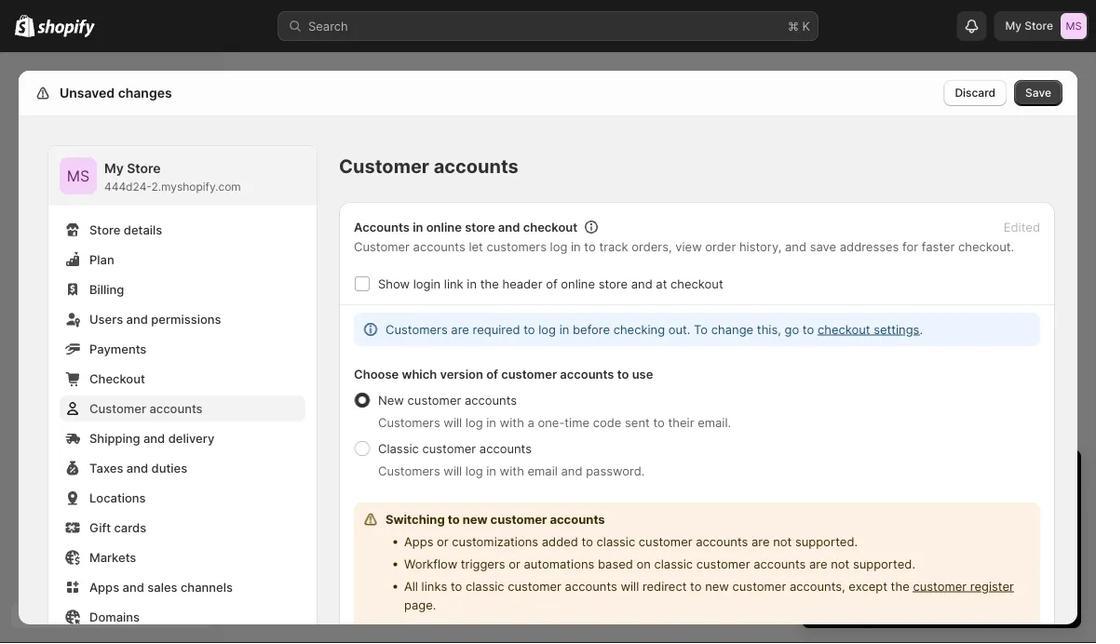 Task type: describe. For each thing, give the bounding box(es) containing it.
checkout link
[[60, 366, 306, 392]]

status inside settings dialog
[[354, 302, 1040, 347]]

permissions
[[151, 312, 221, 326]]

apps inside "switching to new customer accounts apps or customizations added to classic customer accounts are not supported. workflow triggers or automations based on classic customer accounts are not supported. all links to classic customer accounts will redirect to new customer accounts, except the customer register page."
[[404, 535, 434, 549]]

1 vertical spatial or
[[509, 557, 521, 571]]

email
[[528, 464, 558, 478]]

in right link on the left of page
[[467, 277, 477, 291]]

new
[[378, 393, 404, 408]]

switch
[[821, 500, 859, 515]]

my store 444d24-2.myshopify.com
[[104, 161, 241, 194]]

3
[[861, 519, 869, 533]]

search
[[308, 19, 348, 33]]

customers for customers will log in with a one-time code sent to their email.
[[378, 415, 440, 430]]

taxes
[[89, 461, 123, 476]]

customer right on
[[697, 557, 750, 571]]

to up 3
[[863, 500, 874, 515]]

0 vertical spatial or
[[437, 535, 449, 549]]

except
[[849, 579, 888, 594]]

triggers
[[461, 557, 505, 571]]

first
[[836, 519, 858, 533]]

delivery
[[168, 431, 214, 446]]

all
[[404, 579, 418, 594]]

and left save
[[785, 239, 807, 254]]

billing
[[89, 282, 124, 297]]

$1/month
[[938, 519, 992, 533]]

classic
[[378, 442, 419, 456]]

save button
[[1014, 80, 1063, 106]]

apps inside 'link'
[[89, 580, 119, 595]]

444d24-
[[104, 180, 151, 194]]

and inside 'link'
[[123, 580, 144, 595]]

store up 'let'
[[465, 220, 495, 234]]

pick your plan
[[904, 590, 979, 604]]

my for my store 444d24-2.myshopify.com
[[104, 161, 124, 177]]

will for new
[[444, 415, 462, 430]]

months
[[873, 519, 915, 533]]

settings
[[874, 322, 920, 337]]

for inside settings dialog
[[903, 239, 918, 254]]

customer down which on the bottom of the page
[[408, 393, 461, 408]]

plan link
[[60, 247, 306, 273]]

1 vertical spatial new
[[705, 579, 729, 594]]

automations
[[524, 557, 595, 571]]

unsaved
[[60, 85, 115, 101]]

2 horizontal spatial classic
[[654, 557, 693, 571]]

1 vertical spatial supported.
[[853, 557, 916, 571]]

0 horizontal spatial your
[[930, 590, 954, 604]]

alert inside settings dialog
[[354, 492, 1040, 644]]

.
[[920, 322, 923, 337]]

to right go
[[803, 322, 814, 337]]

sales
[[147, 580, 177, 595]]

email.
[[698, 415, 731, 430]]

which
[[402, 367, 437, 381]]

1 horizontal spatial online
[[561, 277, 595, 291]]

1 vertical spatial checkout
[[671, 277, 723, 291]]

shopify image
[[15, 15, 35, 37]]

customer down the new customer accounts
[[422, 442, 476, 456]]

payments
[[89, 342, 147, 356]]

⌘ k
[[788, 19, 810, 33]]

my store image
[[60, 157, 97, 195]]

to right links
[[451, 579, 462, 594]]

bonus
[[956, 556, 991, 571]]

credit
[[919, 537, 952, 552]]

accounts
[[354, 220, 410, 234]]

shop settings menu element
[[48, 146, 317, 644]]

0 horizontal spatial classic
[[466, 579, 504, 594]]

gift cards
[[89, 521, 146, 535]]

billing link
[[60, 277, 306, 303]]

link
[[444, 277, 464, 291]]

2.myshopify.com
[[151, 180, 241, 194]]

out.
[[669, 322, 691, 337]]

customers for customers will log in with email and password.
[[378, 464, 440, 478]]

apps and sales channels link
[[60, 575, 306, 601]]

1 horizontal spatial of
[[546, 277, 558, 291]]

cards
[[114, 521, 146, 535]]

1 vertical spatial a
[[878, 500, 885, 515]]

add
[[931, 556, 953, 571]]

will for classic
[[444, 464, 462, 478]]

checkout inside status
[[818, 322, 870, 337]]

view
[[676, 239, 702, 254]]

order
[[705, 239, 736, 254]]

users and permissions link
[[60, 306, 306, 333]]

3 days left in your trial element
[[802, 498, 1081, 629]]

to right switching in the left of the page
[[448, 512, 460, 527]]

classic customer accounts
[[378, 442, 532, 456]]

their
[[668, 415, 694, 430]]

customer accounts let customers log in to track orders, view order history, and save addresses for faster checkout.
[[354, 239, 1015, 254]]

added
[[542, 535, 578, 549]]

customer down add
[[913, 579, 967, 594]]

customer accounts inside shop settings menu element
[[89, 401, 203, 416]]

customers are required to log in before checking out. to change this, go to checkout settings .
[[386, 322, 923, 337]]

version
[[440, 367, 483, 381]]

and up 'duties'
[[143, 431, 165, 446]]

features
[[994, 556, 1042, 571]]

log up classic customer accounts at the left bottom of the page
[[466, 415, 483, 430]]

accounts in online store and checkout
[[354, 220, 578, 234]]

store inside to customize your online store and add bonus features
[[873, 556, 902, 571]]

0 vertical spatial checkout
[[523, 220, 578, 234]]

with for a
[[500, 415, 524, 430]]

switching to new customer accounts apps or customizations added to classic customer accounts are not supported. workflow triggers or automations based on classic customer accounts are not supported. all links to classic customer accounts will redirect to new customer accounts, except the customer register page.
[[386, 512, 1014, 612]]

changes
[[118, 85, 172, 101]]

to right redirect
[[690, 579, 702, 594]]

on
[[637, 557, 651, 571]]

store for my store 444d24-2.myshopify.com
[[127, 161, 161, 177]]

0 horizontal spatial the
[[480, 277, 499, 291]]

addresses
[[840, 239, 899, 254]]

customer accounts link
[[60, 396, 306, 422]]

domains
[[89, 610, 140, 625]]

save
[[810, 239, 837, 254]]

history,
[[739, 239, 782, 254]]

use
[[632, 367, 653, 381]]

faster
[[922, 239, 955, 254]]

shipping and delivery link
[[60, 426, 306, 452]]

0 horizontal spatial store
[[89, 223, 120, 237]]

0 horizontal spatial new
[[463, 512, 488, 527]]

checkout.
[[958, 239, 1015, 254]]

store details link
[[60, 217, 306, 243]]

customers for customers are required to log in before checking out. to change this, go to checkout settings .
[[386, 322, 448, 337]]

0 vertical spatial supported.
[[795, 535, 858, 549]]

will inside "switching to new customer accounts apps or customizations added to classic customer accounts are not supported. workflow triggers or automations based on classic customer accounts are not supported. all links to classic customer accounts will redirect to new customer accounts, except the customer register page."
[[621, 579, 639, 594]]

details
[[124, 223, 162, 237]]

and right users
[[126, 312, 148, 326]]



Task type: vqa. For each thing, say whether or not it's contained in the screenshot.
Search engine listing
no



Task type: locate. For each thing, give the bounding box(es) containing it.
1 horizontal spatial are
[[752, 535, 770, 549]]

plan
[[916, 500, 940, 515], [956, 590, 979, 604]]

this,
[[757, 322, 781, 337]]

2 horizontal spatial checkout
[[818, 322, 870, 337]]

customer down 'automations'
[[508, 579, 562, 594]]

in left track
[[571, 239, 581, 254]]

and left add
[[906, 556, 927, 571]]

apps and sales channels
[[89, 580, 233, 595]]

customers down classic
[[378, 464, 440, 478]]

to left use
[[617, 367, 629, 381]]

0 horizontal spatial of
[[486, 367, 498, 381]]

$50
[[836, 537, 858, 552]]

discard
[[955, 86, 996, 100]]

the
[[480, 277, 499, 291], [891, 579, 910, 594]]

customer down checkout
[[89, 401, 146, 416]]

locations link
[[60, 485, 306, 511]]

2 vertical spatial store
[[89, 223, 120, 237]]

0 vertical spatial are
[[451, 322, 469, 337]]

not down $50
[[831, 557, 850, 571]]

customer up on
[[639, 535, 693, 549]]

new
[[463, 512, 488, 527], [705, 579, 729, 594]]

1 vertical spatial with
[[500, 464, 524, 478]]

ms button
[[60, 157, 97, 195]]

password.
[[586, 464, 645, 478]]

2 vertical spatial online
[[836, 556, 870, 571]]

register
[[970, 579, 1014, 594]]

alert
[[354, 492, 1040, 644]]

or down customizations
[[509, 557, 521, 571]]

customize
[[971, 537, 1029, 552]]

1 horizontal spatial not
[[831, 557, 850, 571]]

store inside my store 444d24-2.myshopify.com
[[127, 161, 161, 177]]

0 horizontal spatial not
[[773, 535, 792, 549]]

1 horizontal spatial new
[[705, 579, 729, 594]]

0 vertical spatial for
[[903, 239, 918, 254]]

change
[[711, 322, 754, 337]]

accounts,
[[790, 579, 846, 594]]

0 vertical spatial will
[[444, 415, 462, 430]]

my up 444d24-
[[104, 161, 124, 177]]

0 vertical spatial my
[[1006, 19, 1022, 33]]

1 horizontal spatial plan
[[956, 590, 979, 604]]

supported.
[[795, 535, 858, 549], [853, 557, 916, 571]]

with left one-
[[500, 415, 524, 430]]

0 vertical spatial new
[[463, 512, 488, 527]]

my left my store icon
[[1006, 19, 1022, 33]]

1 horizontal spatial classic
[[597, 535, 635, 549]]

2 vertical spatial are
[[809, 557, 828, 571]]

1 vertical spatial your
[[930, 590, 954, 604]]

page.
[[404, 598, 436, 612]]

in right accounts
[[413, 220, 423, 234]]

based
[[598, 557, 633, 571]]

apps down "markets"
[[89, 580, 119, 595]]

2 vertical spatial customer
[[89, 401, 146, 416]]

online up link on the left of page
[[426, 220, 462, 234]]

2 vertical spatial classic
[[466, 579, 504, 594]]

and right email
[[561, 464, 583, 478]]

1 vertical spatial the
[[891, 579, 910, 594]]

1 vertical spatial not
[[831, 557, 850, 571]]

1 horizontal spatial the
[[891, 579, 910, 594]]

1 vertical spatial online
[[561, 277, 595, 291]]

1 vertical spatial apps
[[89, 580, 119, 595]]

let
[[469, 239, 483, 254]]

0 vertical spatial your
[[1032, 537, 1058, 552]]

a left one-
[[528, 415, 534, 430]]

1 horizontal spatial or
[[509, 557, 521, 571]]

classic down triggers
[[466, 579, 504, 594]]

0 horizontal spatial customer accounts
[[89, 401, 203, 416]]

of right header
[[546, 277, 558, 291]]

and left at
[[631, 277, 653, 291]]

1 vertical spatial plan
[[956, 590, 979, 604]]

store up 444d24-
[[127, 161, 161, 177]]

log inside status
[[539, 322, 556, 337]]

time
[[565, 415, 590, 430]]

orders,
[[632, 239, 672, 254]]

workflow
[[404, 557, 458, 571]]

to
[[694, 322, 708, 337]]

plan down the bonus
[[956, 590, 979, 604]]

pick
[[904, 590, 927, 604]]

plan up first 3 months for $1/month
[[916, 500, 940, 515]]

required
[[473, 322, 520, 337]]

0 horizontal spatial apps
[[89, 580, 119, 595]]

2 horizontal spatial are
[[809, 557, 828, 571]]

store down "months"
[[887, 537, 916, 552]]

0 horizontal spatial a
[[528, 415, 534, 430]]

0 vertical spatial of
[[546, 277, 558, 291]]

a
[[528, 415, 534, 430], [878, 500, 885, 515]]

$50 app store credit
[[836, 537, 952, 552]]

customer
[[339, 155, 429, 178], [354, 239, 410, 254], [89, 401, 146, 416]]

locations
[[89, 491, 146, 505]]

1 vertical spatial for
[[919, 519, 935, 533]]

my for my store
[[1006, 19, 1022, 33]]

0 vertical spatial customer
[[339, 155, 429, 178]]

classic up the based
[[597, 535, 635, 549]]

1 horizontal spatial a
[[878, 500, 885, 515]]

0 vertical spatial not
[[773, 535, 792, 549]]

not up accounts,
[[773, 535, 792, 549]]

will down on
[[621, 579, 639, 594]]

shopify image
[[37, 19, 95, 38]]

0 vertical spatial customer accounts
[[339, 155, 519, 178]]

new customer accounts
[[378, 393, 517, 408]]

store down track
[[599, 277, 628, 291]]

gift
[[89, 521, 111, 535]]

to right required
[[524, 322, 535, 337]]

1 horizontal spatial customer accounts
[[339, 155, 519, 178]]

customer up customizations
[[490, 512, 547, 527]]

1 vertical spatial customer accounts
[[89, 401, 203, 416]]

to right added
[[582, 535, 593, 549]]

with left email
[[500, 464, 524, 478]]

new right redirect
[[705, 579, 729, 594]]

to right sent on the bottom right of the page
[[653, 415, 665, 430]]

0 horizontal spatial online
[[426, 220, 462, 234]]

0 horizontal spatial checkout
[[523, 220, 578, 234]]

1 vertical spatial will
[[444, 464, 462, 478]]

1 vertical spatial customer
[[354, 239, 410, 254]]

online
[[426, 220, 462, 234], [561, 277, 595, 291], [836, 556, 870, 571]]

store left my store icon
[[1025, 19, 1054, 33]]

will down the new customer accounts
[[444, 415, 462, 430]]

or up the workflow
[[437, 535, 449, 549]]

status
[[354, 302, 1040, 347]]

pick your plan link
[[821, 584, 1063, 610]]

1 horizontal spatial apps
[[404, 535, 434, 549]]

0 horizontal spatial are
[[451, 322, 469, 337]]

1 horizontal spatial store
[[127, 161, 161, 177]]

log down classic customer accounts at the left bottom of the page
[[466, 464, 483, 478]]

a left the "paid"
[[878, 500, 885, 515]]

0 vertical spatial store
[[1025, 19, 1054, 33]]

show login link in the header of online store and at checkout
[[378, 277, 723, 291]]

paid
[[888, 500, 913, 515]]

users and permissions
[[89, 312, 221, 326]]

0 vertical spatial a
[[528, 415, 534, 430]]

dialog
[[1085, 71, 1096, 644]]

and left sales
[[123, 580, 144, 595]]

shipping
[[89, 431, 140, 446]]

unsaved changes
[[60, 85, 172, 101]]

first 3 months for $1/month
[[836, 519, 992, 533]]

1 vertical spatial customers
[[378, 415, 440, 430]]

settings dialog
[[19, 71, 1078, 644]]

new up customizations
[[463, 512, 488, 527]]

⌘
[[788, 19, 799, 33]]

my inside my store 444d24-2.myshopify.com
[[104, 161, 124, 177]]

my store image
[[1061, 13, 1087, 39]]

your inside to customize your online store and add bonus features
[[1032, 537, 1058, 552]]

redirect
[[643, 579, 687, 594]]

log up show login link in the header of online store and at checkout
[[550, 239, 568, 254]]

of right version
[[486, 367, 498, 381]]

payments link
[[60, 336, 306, 362]]

customers inside status
[[386, 322, 448, 337]]

users
[[89, 312, 123, 326]]

online down $50
[[836, 556, 870, 571]]

to left track
[[584, 239, 596, 254]]

in up classic customer accounts at the left bottom of the page
[[486, 415, 496, 430]]

channels
[[181, 580, 233, 595]]

0 vertical spatial the
[[480, 277, 499, 291]]

customer inside shop settings menu element
[[89, 401, 146, 416]]

choose
[[354, 367, 399, 381]]

2 with from the top
[[500, 464, 524, 478]]

customer down accounts
[[354, 239, 410, 254]]

alert containing switching to new customer accounts
[[354, 492, 1040, 644]]

my
[[1006, 19, 1022, 33], [104, 161, 124, 177]]

customers up classic
[[378, 415, 440, 430]]

customers up which on the bottom of the page
[[386, 322, 448, 337]]

taxes and duties
[[89, 461, 187, 476]]

your up 'features'
[[1032, 537, 1058, 552]]

0 vertical spatial online
[[426, 220, 462, 234]]

are
[[451, 322, 469, 337], [752, 535, 770, 549], [809, 557, 828, 571]]

0 vertical spatial with
[[500, 415, 524, 430]]

checkout right go
[[818, 322, 870, 337]]

switch to a paid plan and get:
[[821, 500, 991, 515]]

classic
[[597, 535, 635, 549], [654, 557, 693, 571], [466, 579, 504, 594]]

the right the "except"
[[891, 579, 910, 594]]

2 vertical spatial will
[[621, 579, 639, 594]]

in inside status
[[560, 322, 569, 337]]

to down $1/month
[[956, 537, 967, 552]]

for up credit
[[919, 519, 935, 533]]

status containing customers are required to log in before checking out. to change this, go to
[[354, 302, 1040, 347]]

choose which version of customer accounts to use
[[354, 367, 653, 381]]

checking
[[614, 322, 665, 337]]

store details
[[89, 223, 162, 237]]

0 horizontal spatial plan
[[916, 500, 940, 515]]

0 horizontal spatial or
[[437, 535, 449, 549]]

2 vertical spatial customers
[[378, 464, 440, 478]]

1 with from the top
[[500, 415, 524, 430]]

0 vertical spatial classic
[[597, 535, 635, 549]]

the left header
[[480, 277, 499, 291]]

to customize your online store and add bonus features
[[836, 537, 1058, 571]]

0 vertical spatial apps
[[404, 535, 434, 549]]

store
[[465, 220, 495, 234], [599, 277, 628, 291], [887, 537, 916, 552], [873, 556, 902, 571]]

log
[[550, 239, 568, 254], [539, 322, 556, 337], [466, 415, 483, 430], [466, 464, 483, 478]]

one-
[[538, 415, 565, 430]]

checkout up customers
[[523, 220, 578, 234]]

k
[[802, 19, 810, 33]]

store for my store
[[1025, 19, 1054, 33]]

are inside status
[[451, 322, 469, 337]]

supported. down the first
[[795, 535, 858, 549]]

1 vertical spatial store
[[127, 161, 161, 177]]

1 horizontal spatial my
[[1006, 19, 1022, 33]]

customers will log in with email and password.
[[378, 464, 645, 478]]

1 vertical spatial my
[[104, 161, 124, 177]]

1 vertical spatial classic
[[654, 557, 693, 571]]

and inside to customize your online store and add bonus features
[[906, 556, 927, 571]]

a inside settings dialog
[[528, 415, 534, 430]]

supported. down $50 app store credit link
[[853, 557, 916, 571]]

0 horizontal spatial my
[[104, 161, 124, 177]]

1 horizontal spatial checkout
[[671, 277, 723, 291]]

for inside 3 days left in your trial element
[[919, 519, 935, 533]]

store
[[1025, 19, 1054, 33], [127, 161, 161, 177], [89, 223, 120, 237]]

at
[[656, 277, 667, 291]]

track
[[599, 239, 628, 254]]

are left required
[[451, 322, 469, 337]]

2 horizontal spatial store
[[1025, 19, 1054, 33]]

the inside "switching to new customer accounts apps or customizations added to classic customer accounts are not supported. workflow triggers or automations based on classic customer accounts are not supported. all links to classic customer accounts will redirect to new customer accounts, except the customer register page."
[[891, 579, 910, 594]]

store down $50 app store credit link
[[873, 556, 902, 571]]

or
[[437, 535, 449, 549], [509, 557, 521, 571]]

1 vertical spatial of
[[486, 367, 498, 381]]

save
[[1026, 86, 1052, 100]]

online inside to customize your online store and add bonus features
[[836, 556, 870, 571]]

show
[[378, 277, 410, 291]]

and up $1/month
[[944, 500, 965, 515]]

customer accounts up shipping and delivery
[[89, 401, 203, 416]]

apps down switching in the left of the page
[[404, 535, 434, 549]]

customer up accounts
[[339, 155, 429, 178]]

in left before
[[560, 322, 569, 337]]

go
[[785, 322, 799, 337]]

0 vertical spatial customers
[[386, 322, 448, 337]]

2 horizontal spatial online
[[836, 556, 870, 571]]

accounts inside shop settings menu element
[[149, 401, 203, 416]]

customers
[[487, 239, 547, 254]]

get:
[[968, 500, 991, 515]]

are left $50
[[752, 535, 770, 549]]

online up before
[[561, 277, 595, 291]]

for left faster
[[903, 239, 918, 254]]

sent
[[625, 415, 650, 430]]

classic up redirect
[[654, 557, 693, 571]]

customer left accounts,
[[733, 579, 786, 594]]

your right pick
[[930, 590, 954, 604]]

duties
[[151, 461, 187, 476]]

in down classic customer accounts at the left bottom of the page
[[486, 464, 496, 478]]

1 vertical spatial are
[[752, 535, 770, 549]]

1 horizontal spatial your
[[1032, 537, 1058, 552]]

log left before
[[539, 322, 556, 337]]

are up accounts,
[[809, 557, 828, 571]]

customizations
[[452, 535, 538, 549]]

customers will log in with a one-time code sent to their email.
[[378, 415, 731, 430]]

and right the taxes
[[127, 461, 148, 476]]

checkout
[[523, 220, 578, 234], [671, 277, 723, 291], [818, 322, 870, 337]]

2 vertical spatial checkout
[[818, 322, 870, 337]]

and up customers
[[498, 220, 520, 234]]

0 vertical spatial plan
[[916, 500, 940, 515]]

code
[[593, 415, 622, 430]]

settings
[[56, 85, 109, 101]]

checkout right at
[[671, 277, 723, 291]]

store up plan
[[89, 223, 120, 237]]

will down classic customer accounts at the left bottom of the page
[[444, 464, 462, 478]]

customer up one-
[[501, 367, 557, 381]]

links
[[422, 579, 447, 594]]

with for email
[[500, 464, 524, 478]]

to inside to customize your online store and add bonus features
[[956, 537, 967, 552]]

customer accounts up "accounts in online store and checkout" on the top
[[339, 155, 519, 178]]



